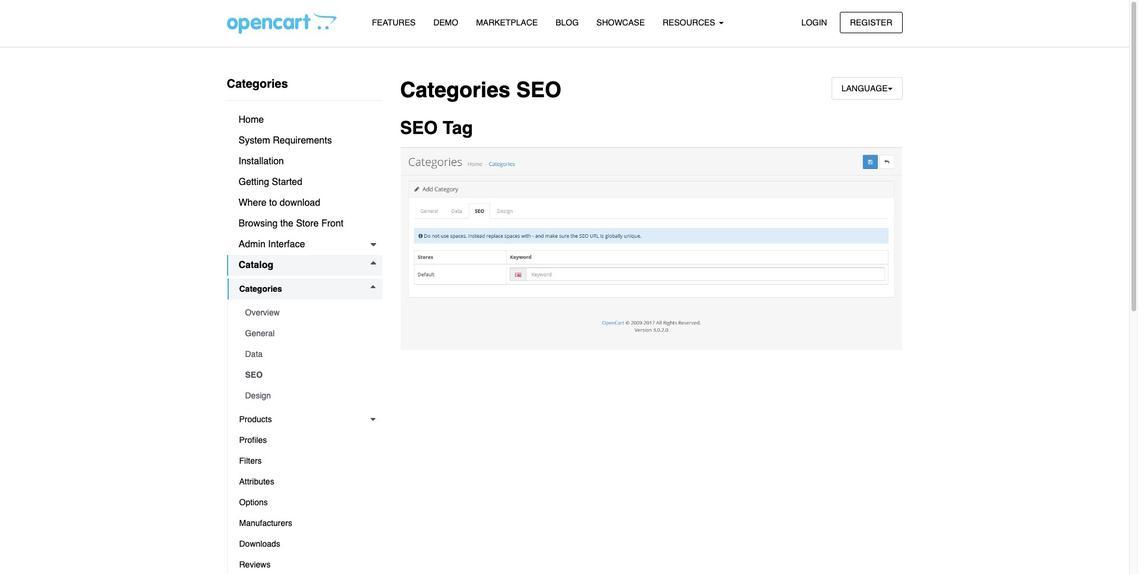 Task type: locate. For each thing, give the bounding box(es) containing it.
profiles
[[239, 435, 267, 445]]

design
[[245, 391, 271, 400]]

started
[[272, 177, 303, 187]]

1 horizontal spatial seo
[[400, 118, 438, 138]]

blog link
[[547, 12, 588, 33]]

design link
[[233, 386, 383, 406]]

category - seo tag image
[[400, 146, 903, 350]]

categories
[[227, 77, 288, 91], [400, 78, 511, 102], [239, 284, 282, 294]]

system requirements link
[[227, 130, 383, 151]]

resources link
[[654, 12, 733, 33]]

browsing the store front
[[239, 218, 344, 229]]

data link
[[233, 344, 383, 365]]

categories link
[[227, 279, 383, 300]]

resources
[[663, 18, 718, 27]]

general
[[245, 329, 275, 338]]

options link
[[227, 492, 383, 513]]

register link
[[840, 12, 903, 33]]

seo
[[517, 78, 562, 102], [400, 118, 438, 138], [245, 370, 263, 380]]

getting started
[[239, 177, 303, 187]]

2 vertical spatial seo
[[245, 370, 263, 380]]

overview link
[[233, 303, 383, 323]]

where to download link
[[227, 193, 383, 214]]

attributes link
[[227, 472, 383, 492]]

features link
[[363, 12, 425, 33]]

products link
[[227, 409, 383, 430]]

downloads
[[239, 539, 280, 549]]

login
[[802, 17, 828, 27]]

home link
[[227, 110, 383, 130]]

home
[[239, 114, 264, 125]]

seo for seo tag
[[400, 118, 438, 138]]

categories up the 'overview'
[[239, 284, 282, 294]]

marketplace link
[[467, 12, 547, 33]]

0 horizontal spatial seo
[[245, 370, 263, 380]]

tag
[[443, 118, 473, 138]]

system
[[239, 135, 270, 146]]

options
[[239, 498, 268, 507]]

seo for 'seo' link
[[245, 370, 263, 380]]

2 horizontal spatial seo
[[517, 78, 562, 102]]

catalog link
[[227, 255, 383, 276]]

1 vertical spatial seo
[[400, 118, 438, 138]]

filters
[[239, 456, 262, 466]]

demo link
[[425, 12, 467, 33]]

features
[[372, 18, 416, 27]]

browsing the store front link
[[227, 214, 383, 234]]

language
[[842, 84, 888, 93]]

categories up the tag
[[400, 78, 511, 102]]

seo link
[[233, 365, 383, 386]]

data
[[245, 349, 263, 359]]

where to download
[[239, 198, 321, 208]]

system requirements
[[239, 135, 332, 146]]



Task type: vqa. For each thing, say whether or not it's contained in the screenshot.
Tag
yes



Task type: describe. For each thing, give the bounding box(es) containing it.
login link
[[792, 12, 838, 33]]

register
[[851, 17, 893, 27]]

store
[[296, 218, 319, 229]]

categories for categories link
[[239, 284, 282, 294]]

general link
[[233, 323, 383, 344]]

filters link
[[227, 451, 383, 472]]

reviews
[[239, 560, 271, 569]]

categories up home
[[227, 77, 288, 91]]

installation
[[239, 156, 284, 167]]

marketplace
[[476, 18, 538, 27]]

blog
[[556, 18, 579, 27]]

attributes
[[239, 477, 274, 486]]

categories for categories seo
[[400, 78, 511, 102]]

admin interface link
[[227, 234, 383, 255]]

installation link
[[227, 151, 383, 172]]

front
[[322, 218, 344, 229]]

showcase link
[[588, 12, 654, 33]]

language button
[[832, 77, 903, 100]]

opencart - open source shopping cart solution image
[[227, 12, 337, 34]]

admin
[[239, 239, 266, 250]]

manufacturers
[[239, 518, 292, 528]]

getting started link
[[227, 172, 383, 193]]

interface
[[268, 239, 305, 250]]

the
[[280, 218, 294, 229]]

catalog
[[239, 260, 274, 270]]

products
[[239, 415, 272, 424]]

browsing
[[239, 218, 278, 229]]

demo
[[434, 18, 459, 27]]

categories seo
[[400, 78, 562, 102]]

manufacturers link
[[227, 513, 383, 534]]

to
[[269, 198, 277, 208]]

overview
[[245, 308, 280, 317]]

requirements
[[273, 135, 332, 146]]

showcase
[[597, 18, 645, 27]]

getting
[[239, 177, 269, 187]]

reviews link
[[227, 555, 383, 574]]

profiles link
[[227, 430, 383, 451]]

where
[[239, 198, 267, 208]]

downloads link
[[227, 534, 383, 555]]

download
[[280, 198, 321, 208]]

0 vertical spatial seo
[[517, 78, 562, 102]]

admin interface
[[239, 239, 305, 250]]

seo tag
[[400, 118, 473, 138]]



